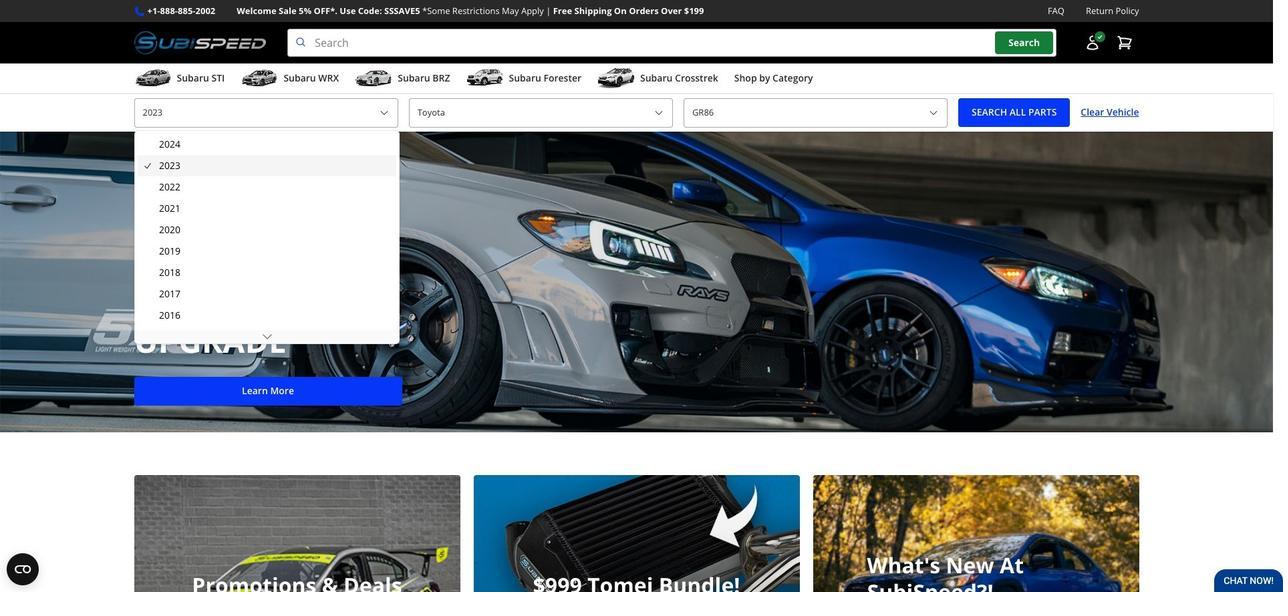 Task type: describe. For each thing, give the bounding box(es) containing it.
1 option from the top
[[138, 155, 396, 176]]

search input field
[[288, 29, 1056, 57]]

2 option from the top
[[138, 326, 396, 347]]

open widget image
[[7, 553, 39, 585]]



Task type: vqa. For each thing, say whether or not it's contained in the screenshot.
topmost option
yes



Task type: locate. For each thing, give the bounding box(es) containing it.
1 vertical spatial option
[[138, 326, 396, 347]]

0 vertical spatial option
[[138, 155, 396, 176]]

list box
[[134, 130, 400, 592]]

option
[[138, 155, 396, 176], [138, 326, 396, 347]]

group
[[138, 134, 396, 592]]



